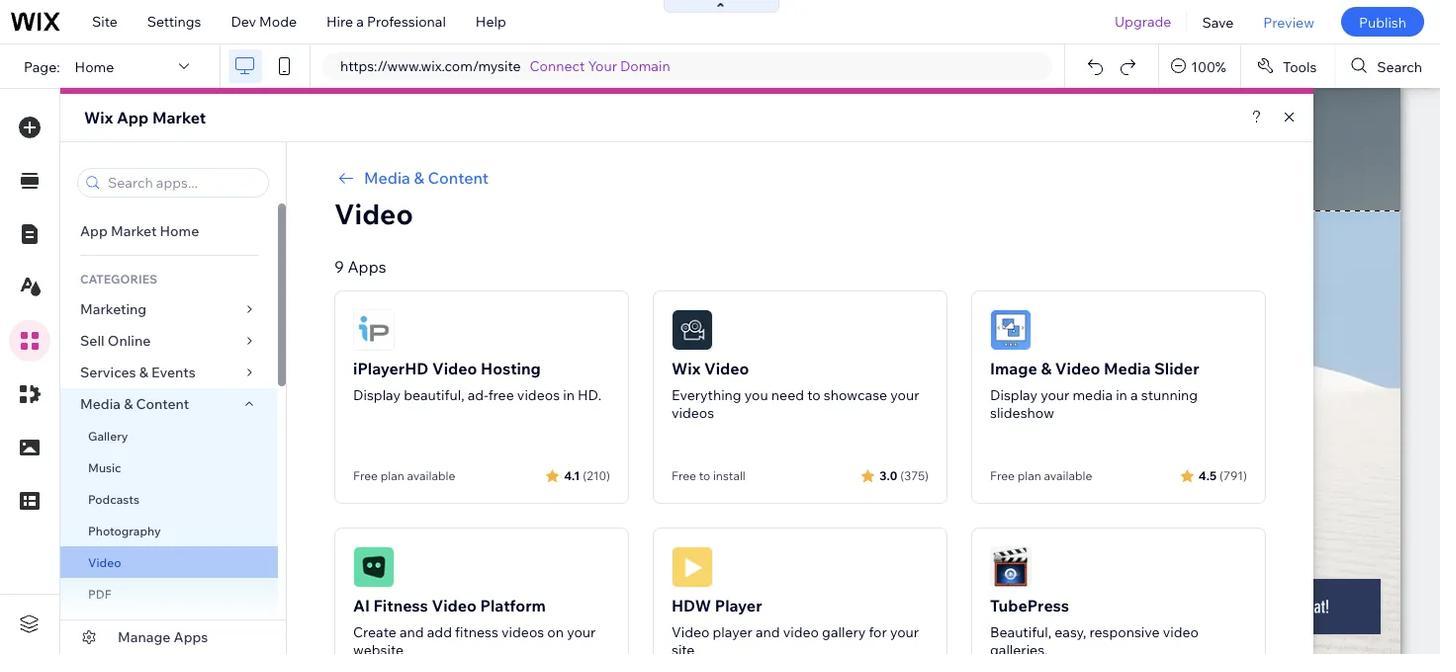 Task type: locate. For each thing, give the bounding box(es) containing it.
1 vertical spatial market
[[111, 223, 157, 240]]

0 vertical spatial a
[[356, 13, 364, 30]]

video
[[783, 624, 819, 641], [1163, 624, 1199, 641]]

fitness
[[455, 624, 498, 641]]

video
[[334, 196, 413, 231], [432, 359, 477, 379], [704, 359, 749, 379], [1055, 359, 1100, 379], [88, 555, 121, 570], [432, 596, 477, 616], [672, 624, 710, 641]]

1 and from the left
[[400, 624, 424, 641]]

1 vertical spatial media & content link
[[60, 389, 278, 420]]

sell
[[80, 332, 104, 350]]

0 vertical spatial media & content link
[[334, 166, 1266, 190]]

hd.
[[578, 387, 602, 404]]

app up the categories
[[80, 223, 108, 240]]

a left the stunning on the right of page
[[1130, 387, 1138, 404]]

2 video from the left
[[1163, 624, 1199, 641]]

2 in from the left
[[1116, 387, 1127, 404]]

1 free from the left
[[353, 469, 378, 484]]

videos right free
[[517, 387, 560, 404]]

display up 'slideshow'
[[990, 387, 1038, 404]]

media & content
[[364, 168, 489, 188], [80, 396, 189, 413]]

video up 'beautiful,'
[[432, 359, 477, 379]]

video up site
[[672, 624, 710, 641]]

your right on
[[567, 624, 596, 641]]

media up 9 apps
[[364, 168, 410, 188]]

to inside the wix video everything you need to showcase your videos
[[807, 387, 821, 404]]

pdf
[[88, 587, 111, 602]]

plan for media
[[1017, 469, 1041, 484]]

plan for display
[[380, 469, 404, 484]]

home
[[75, 58, 114, 75], [160, 223, 199, 240]]

manage
[[118, 629, 171, 646]]

and right player
[[756, 624, 780, 641]]

plan
[[380, 469, 404, 484], [1017, 469, 1041, 484]]

media inside image & video media slider display your media in a stunning slideshow
[[1104, 359, 1151, 379]]

home down search apps... field at the left
[[160, 223, 199, 240]]

videos inside 'ai fitness video platform create and add fitness videos on your website'
[[501, 624, 544, 641]]

2 vertical spatial media
[[80, 396, 121, 413]]

on
[[547, 624, 564, 641]]

0 vertical spatial apps
[[348, 257, 386, 277]]

2 horizontal spatial free
[[990, 469, 1015, 484]]

1 vertical spatial videos
[[672, 405, 714, 422]]

1 horizontal spatial apps
[[348, 257, 386, 277]]

2 horizontal spatial media
[[1104, 359, 1151, 379]]

services
[[80, 364, 136, 381]]

0 horizontal spatial media & content link
[[60, 389, 278, 420]]

free for wix video
[[672, 469, 696, 484]]

1 horizontal spatial and
[[756, 624, 780, 641]]

app up search apps... field at the left
[[117, 108, 149, 128]]

2 vertical spatial videos
[[501, 624, 544, 641]]

0 horizontal spatial video
[[783, 624, 819, 641]]

hire
[[326, 13, 353, 30]]

in inside "iplayerhd video hosting display beautiful, ad-free videos in hd."
[[563, 387, 575, 404]]

in for hosting
[[563, 387, 575, 404]]

image & video media slider display your media in a stunning slideshow
[[990, 359, 1199, 422]]

your right for
[[890, 624, 919, 641]]

1 vertical spatial wix
[[672, 359, 701, 379]]

1 horizontal spatial home
[[160, 223, 199, 240]]

tools button
[[1241, 45, 1335, 88]]

1 horizontal spatial display
[[990, 387, 1038, 404]]

apps for 9 apps
[[348, 257, 386, 277]]

gallery
[[822, 624, 866, 641]]

a right "hire"
[[356, 13, 364, 30]]

1 horizontal spatial app
[[117, 108, 149, 128]]

1 available from the left
[[407, 469, 455, 484]]

0 vertical spatial media & content
[[364, 168, 489, 188]]

services & events link
[[60, 357, 278, 389]]

upgrade
[[1115, 13, 1171, 30]]

free
[[353, 469, 378, 484], [672, 469, 696, 484], [990, 469, 1015, 484]]

1 horizontal spatial wix
[[672, 359, 701, 379]]

player
[[715, 596, 762, 616]]

1 video from the left
[[783, 624, 819, 641]]

showcase
[[824, 387, 887, 404]]

apps inside manage apps button
[[174, 629, 208, 646]]

Search apps... field
[[102, 169, 262, 197]]

hdw player logo image
[[672, 547, 713, 588]]

0 vertical spatial wix
[[84, 108, 113, 128]]

and inside hdw player video player and video gallery for your site
[[756, 624, 780, 641]]

1 vertical spatial a
[[1130, 387, 1138, 404]]

0 horizontal spatial a
[[356, 13, 364, 30]]

video link
[[60, 547, 278, 579]]

video up media at the bottom right of page
[[1055, 359, 1100, 379]]

plan down 'slideshow'
[[1017, 469, 1041, 484]]

video inside the wix video everything you need to showcase your videos
[[704, 359, 749, 379]]

1 horizontal spatial content
[[428, 168, 489, 188]]

ad-
[[468, 387, 488, 404]]

wix video logo image
[[672, 310, 713, 351]]

videos for ai fitness video platform
[[501, 624, 544, 641]]

hosting
[[481, 359, 541, 379]]

1 vertical spatial home
[[160, 223, 199, 240]]

display
[[353, 387, 401, 404], [990, 387, 1038, 404]]

available
[[407, 469, 455, 484], [1044, 469, 1092, 484]]

videos
[[517, 387, 560, 404], [672, 405, 714, 422], [501, 624, 544, 641]]

search
[[1377, 58, 1422, 75]]

media down services
[[80, 396, 121, 413]]

videos down everything
[[672, 405, 714, 422]]

apps right 9
[[348, 257, 386, 277]]

videos inside the wix video everything you need to showcase your videos
[[672, 405, 714, 422]]

0 horizontal spatial to
[[699, 469, 710, 484]]

wix down site
[[84, 108, 113, 128]]

0 horizontal spatial apps
[[174, 629, 208, 646]]

1 horizontal spatial in
[[1116, 387, 1127, 404]]

video right responsive
[[1163, 624, 1199, 641]]

videos inside "iplayerhd video hosting display beautiful, ad-free videos in hd."
[[517, 387, 560, 404]]

your right showcase
[[890, 387, 919, 404]]

app
[[117, 108, 149, 128], [80, 223, 108, 240]]

videos for wix video
[[672, 405, 714, 422]]

0 vertical spatial app
[[117, 108, 149, 128]]

your inside hdw player video player and video gallery for your site
[[890, 624, 919, 641]]

video inside image & video media slider display your media in a stunning slideshow
[[1055, 359, 1100, 379]]

0 vertical spatial content
[[428, 168, 489, 188]]

and
[[400, 624, 424, 641], [756, 624, 780, 641]]

to right the need
[[807, 387, 821, 404]]

free left install
[[672, 469, 696, 484]]

to
[[807, 387, 821, 404], [699, 469, 710, 484]]

site
[[672, 642, 695, 655]]

1 in from the left
[[563, 387, 575, 404]]

ai
[[353, 596, 370, 616]]

1 vertical spatial media
[[1104, 359, 1151, 379]]

player
[[713, 624, 752, 641]]

and left add
[[400, 624, 424, 641]]

media & content link
[[334, 166, 1266, 190], [60, 389, 278, 420]]

0 horizontal spatial available
[[407, 469, 455, 484]]

0 vertical spatial videos
[[517, 387, 560, 404]]

market up the categories
[[111, 223, 157, 240]]

apps right the manage
[[174, 629, 208, 646]]

a
[[356, 13, 364, 30], [1130, 387, 1138, 404]]

1 plan from the left
[[380, 469, 404, 484]]

media
[[364, 168, 410, 188], [1104, 359, 1151, 379], [80, 396, 121, 413]]

fitness
[[373, 596, 428, 616]]

your up 'slideshow'
[[1041, 387, 1069, 404]]

wix up everything
[[672, 359, 701, 379]]

slider
[[1154, 359, 1199, 379]]

you
[[745, 387, 768, 404]]

save
[[1202, 13, 1234, 30]]

free plan available down 'slideshow'
[[990, 469, 1092, 484]]

1 vertical spatial content
[[136, 396, 189, 413]]

apps
[[348, 257, 386, 277], [174, 629, 208, 646]]

2 plan from the left
[[1017, 469, 1041, 484]]

app market home link
[[60, 216, 278, 247]]

1 horizontal spatial plan
[[1017, 469, 1041, 484]]

in right media at the bottom right of page
[[1116, 387, 1127, 404]]

1 horizontal spatial available
[[1044, 469, 1092, 484]]

0 horizontal spatial in
[[563, 387, 575, 404]]

0 horizontal spatial free plan available
[[353, 469, 455, 484]]

preview button
[[1249, 0, 1329, 44]]

wix app market
[[84, 108, 206, 128]]

for
[[869, 624, 887, 641]]

0 horizontal spatial app
[[80, 223, 108, 240]]

2 free plan available from the left
[[990, 469, 1092, 484]]

home down site
[[75, 58, 114, 75]]

in inside image & video media slider display your media in a stunning slideshow
[[1116, 387, 1127, 404]]

need
[[771, 387, 804, 404]]

photography
[[88, 524, 161, 539]]

2 available from the left
[[1044, 469, 1092, 484]]

to left install
[[699, 469, 710, 484]]

mode
[[259, 13, 297, 30]]

0 vertical spatial market
[[152, 108, 206, 128]]

2 and from the left
[[756, 624, 780, 641]]

video left gallery
[[783, 624, 819, 641]]

marketing link
[[60, 294, 278, 325]]

1 horizontal spatial free
[[672, 469, 696, 484]]

in for video
[[1116, 387, 1127, 404]]

free plan available for display
[[353, 469, 455, 484]]

0 vertical spatial media
[[364, 168, 410, 188]]

videos down "platform"
[[501, 624, 544, 641]]

0 horizontal spatial free
[[353, 469, 378, 484]]

display down iplayerhd
[[353, 387, 401, 404]]

free up ai fitness video platform logo
[[353, 469, 378, 484]]

free to install
[[672, 469, 746, 484]]

publish button
[[1341, 7, 1424, 37]]

website
[[353, 642, 404, 655]]

video up 9 apps
[[334, 196, 413, 231]]

1 horizontal spatial video
[[1163, 624, 1199, 641]]

1 free plan available from the left
[[353, 469, 455, 484]]

in left hd.
[[563, 387, 575, 404]]

available down 'beautiful,'
[[407, 469, 455, 484]]

manage apps button
[[60, 621, 286, 655]]

0 horizontal spatial and
[[400, 624, 424, 641]]

1 display from the left
[[353, 387, 401, 404]]

video up add
[[432, 596, 477, 616]]

1 horizontal spatial free plan available
[[990, 469, 1092, 484]]

free plan available down 'beautiful,'
[[353, 469, 455, 484]]

content
[[428, 168, 489, 188], [136, 396, 189, 413]]

tubepress
[[990, 596, 1069, 616]]

everything
[[672, 387, 741, 404]]

2 display from the left
[[990, 387, 1038, 404]]

1 horizontal spatial media & content
[[364, 168, 489, 188]]

market up search apps... field at the left
[[152, 108, 206, 128]]

2 free from the left
[[672, 469, 696, 484]]

0 horizontal spatial display
[[353, 387, 401, 404]]

1 horizontal spatial a
[[1130, 387, 1138, 404]]

video up everything
[[704, 359, 749, 379]]

stunning
[[1141, 387, 1198, 404]]

free down 'slideshow'
[[990, 469, 1015, 484]]

1 horizontal spatial to
[[807, 387, 821, 404]]

image & video media slider logo image
[[990, 310, 1032, 351]]

0 horizontal spatial wix
[[84, 108, 113, 128]]

1 vertical spatial apps
[[174, 629, 208, 646]]

0 horizontal spatial home
[[75, 58, 114, 75]]

100%
[[1191, 58, 1226, 75]]

in
[[563, 387, 575, 404], [1116, 387, 1127, 404]]

available for media
[[1044, 469, 1092, 484]]

your inside image & video media slider display your media in a stunning slideshow
[[1041, 387, 1069, 404]]

1 horizontal spatial media
[[364, 168, 410, 188]]

free for iplayerhd video hosting
[[353, 469, 378, 484]]

0 horizontal spatial plan
[[380, 469, 404, 484]]

available down 'slideshow'
[[1044, 469, 1092, 484]]

0 horizontal spatial content
[[136, 396, 189, 413]]

app market home
[[80, 223, 199, 240]]

0 horizontal spatial media & content
[[80, 396, 189, 413]]

wix for wix app market
[[84, 108, 113, 128]]

sell online
[[80, 332, 151, 350]]

plan down 'beautiful,'
[[380, 469, 404, 484]]

wix inside the wix video everything you need to showcase your videos
[[672, 359, 701, 379]]

media up media at the bottom right of page
[[1104, 359, 1151, 379]]

your inside the wix video everything you need to showcase your videos
[[890, 387, 919, 404]]

wix
[[84, 108, 113, 128], [672, 359, 701, 379]]

0 vertical spatial to
[[807, 387, 821, 404]]

3 free from the left
[[990, 469, 1015, 484]]

help
[[476, 13, 506, 30]]

professional
[[367, 13, 446, 30]]

1 horizontal spatial media & content link
[[334, 166, 1266, 190]]



Task type: describe. For each thing, give the bounding box(es) containing it.
easy,
[[1055, 624, 1086, 641]]

podcasts link
[[60, 484, 278, 515]]

tubepress beautiful, easy, responsive video galleries.
[[990, 596, 1199, 655]]

4.5
[[1199, 468, 1217, 483]]

& inside image & video media slider display your media in a stunning slideshow
[[1041, 359, 1052, 379]]

video inside 'ai fitness video platform create and add fitness videos on your website'
[[432, 596, 477, 616]]

video inside hdw player video player and video gallery for your site
[[672, 624, 710, 641]]

connect
[[530, 57, 585, 75]]

4.1 (210)
[[564, 468, 610, 483]]

iplayerhd video hosting logo image
[[353, 310, 395, 351]]

your
[[588, 57, 617, 75]]

install
[[713, 469, 746, 484]]

3.0
[[880, 468, 897, 483]]

file
[[88, 619, 108, 633]]

9 apps
[[334, 257, 386, 277]]

sharing
[[111, 619, 154, 633]]

hire a professional
[[326, 13, 446, 30]]

file sharing link
[[60, 610, 278, 642]]

0 horizontal spatial media
[[80, 396, 121, 413]]

online
[[108, 332, 151, 350]]

apps for manage apps
[[174, 629, 208, 646]]

iplayerhd video hosting display beautiful, ad-free videos in hd.
[[353, 359, 602, 404]]

dev
[[231, 13, 256, 30]]

your inside 'ai fitness video platform create and add fitness videos on your website'
[[567, 624, 596, 641]]

beautiful,
[[990, 624, 1052, 641]]

free plan available for media
[[990, 469, 1092, 484]]

free
[[488, 387, 514, 404]]

platform
[[480, 596, 546, 616]]

hdw
[[672, 596, 711, 616]]

free for image & video media slider
[[990, 469, 1015, 484]]

tubepress logo image
[[990, 547, 1032, 588]]

(210)
[[583, 468, 610, 483]]

https://www.wix.com/mysite
[[340, 57, 521, 75]]

home inside app market home link
[[160, 223, 199, 240]]

manage apps
[[118, 629, 208, 646]]

search button
[[1336, 45, 1440, 88]]

ai fitness video platform logo image
[[353, 547, 395, 588]]

https://www.wix.com/mysite connect your domain
[[340, 57, 670, 75]]

video inside 'tubepress beautiful, easy, responsive video galleries.'
[[1163, 624, 1199, 641]]

3.0 (375)
[[880, 468, 929, 483]]

display inside "iplayerhd video hosting display beautiful, ad-free videos in hd."
[[353, 387, 401, 404]]

0 vertical spatial home
[[75, 58, 114, 75]]

4.5 (791)
[[1199, 468, 1247, 483]]

site
[[92, 13, 118, 30]]

hdw player video player and video gallery for your site
[[672, 596, 919, 655]]

(375)
[[900, 468, 929, 483]]

and inside 'ai fitness video platform create and add fitness videos on your website'
[[400, 624, 424, 641]]

photography link
[[60, 515, 278, 547]]

(791)
[[1220, 468, 1247, 483]]

publish
[[1359, 13, 1406, 30]]

image
[[990, 359, 1037, 379]]

4.1
[[564, 468, 580, 483]]

available for display
[[407, 469, 455, 484]]

video inside "iplayerhd video hosting display beautiful, ad-free videos in hd."
[[432, 359, 477, 379]]

marketing
[[80, 301, 147, 318]]

video inside hdw player video player and video gallery for your site
[[783, 624, 819, 641]]

categories
[[80, 271, 157, 286]]

podcasts
[[88, 492, 139, 507]]

create
[[353, 624, 396, 641]]

slideshow
[[990, 405, 1054, 422]]

9
[[334, 257, 344, 277]]

preview
[[1263, 13, 1314, 30]]

1 vertical spatial app
[[80, 223, 108, 240]]

pdf link
[[60, 579, 278, 610]]

a inside image & video media slider display your media in a stunning slideshow
[[1130, 387, 1138, 404]]

1 vertical spatial to
[[699, 469, 710, 484]]

ai fitness video platform create and add fitness videos on your website
[[353, 596, 596, 655]]

services & events
[[80, 364, 196, 381]]

file sharing
[[88, 619, 154, 633]]

sell online link
[[60, 325, 278, 357]]

video up pdf
[[88, 555, 121, 570]]

iplayerhd
[[353, 359, 429, 379]]

beautiful,
[[404, 387, 464, 404]]

music
[[88, 460, 121, 475]]

tools
[[1283, 58, 1317, 75]]

media
[[1073, 387, 1113, 404]]

1 vertical spatial media & content
[[80, 396, 189, 413]]

add
[[427, 624, 452, 641]]

display inside image & video media slider display your media in a stunning slideshow
[[990, 387, 1038, 404]]

galleries.
[[990, 642, 1048, 655]]

100% button
[[1159, 45, 1240, 88]]

settings
[[147, 13, 201, 30]]

save button
[[1187, 0, 1249, 44]]

dev mode
[[231, 13, 297, 30]]

events
[[151, 364, 196, 381]]

wix for wix video everything you need to showcase your videos
[[672, 359, 701, 379]]

responsive
[[1089, 624, 1160, 641]]

gallery
[[88, 429, 128, 444]]



Task type: vqa. For each thing, say whether or not it's contained in the screenshot.


